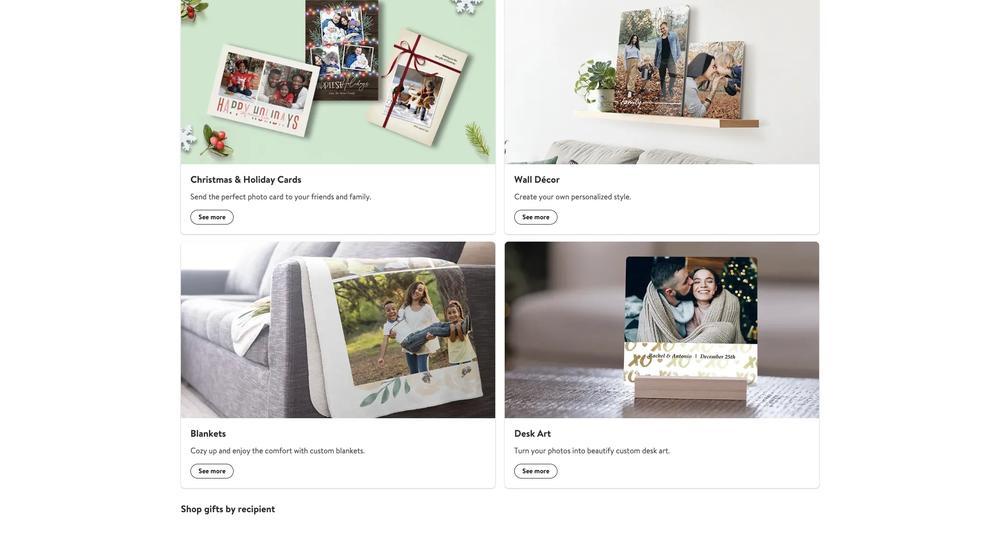Task type: locate. For each thing, give the bounding box(es) containing it.
see more link down up
[[190, 464, 234, 478]]

to
[[285, 192, 293, 202]]

see for blankets
[[198, 466, 209, 476]]

see more down create
[[522, 212, 549, 222]]

and right up
[[219, 445, 231, 456]]

style.
[[614, 192, 631, 202]]

turn
[[514, 445, 529, 456]]

by
[[226, 502, 236, 515]]

your for desk art
[[531, 445, 546, 456]]

desk
[[514, 427, 535, 440]]

more for desk art
[[534, 466, 549, 476]]

see more link down send
[[190, 210, 234, 225]]

enjoy
[[232, 445, 250, 456]]

see more link down create
[[514, 210, 558, 225]]

see down turn
[[522, 466, 533, 476]]

see more link
[[190, 210, 234, 225], [514, 210, 558, 225], [190, 464, 234, 478], [514, 464, 558, 478]]

see more link for blankets
[[190, 464, 234, 478]]

see for christmas & holiday cards
[[198, 212, 209, 222]]

see more link for christmas & holiday cards
[[190, 210, 234, 225]]

your left own
[[539, 192, 554, 202]]

more down create
[[534, 212, 549, 222]]

your
[[294, 192, 309, 202], [539, 192, 554, 202], [531, 445, 546, 456]]

see for desk art
[[522, 466, 533, 476]]

shop christmas & holiday cards image
[[181, 0, 495, 164]]

beautify
[[587, 445, 614, 456]]

0 horizontal spatial and
[[219, 445, 231, 456]]

with
[[294, 445, 308, 456]]

card
[[269, 192, 284, 202]]

holiday
[[243, 173, 275, 186]]

see down send
[[198, 212, 209, 222]]

the
[[209, 192, 219, 202], [252, 445, 263, 456]]

the right send
[[209, 192, 219, 202]]

1 horizontal spatial custom
[[616, 445, 640, 456]]

0 vertical spatial the
[[209, 192, 219, 202]]

more down up
[[211, 466, 226, 476]]

see down create
[[522, 212, 533, 222]]

christmas
[[190, 173, 232, 186]]

see more down turn
[[522, 466, 549, 476]]

more
[[211, 212, 226, 222], [534, 212, 549, 222], [211, 466, 226, 476], [534, 466, 549, 476]]

see more down send
[[198, 212, 226, 222]]

see more down up
[[198, 466, 226, 476]]

more for blankets
[[211, 466, 226, 476]]

custom left the desk
[[616, 445, 640, 456]]

more down perfect at the left top of page
[[211, 212, 226, 222]]

gifts
[[204, 502, 223, 515]]

create
[[514, 192, 537, 202]]

into
[[572, 445, 585, 456]]

shop blankets image
[[181, 242, 495, 418]]

wall
[[514, 173, 532, 186]]

see down cozy
[[198, 466, 209, 476]]

0 horizontal spatial custom
[[310, 445, 334, 456]]

see more link down turn
[[514, 464, 558, 478]]

and left family.
[[336, 192, 348, 202]]

see more
[[198, 212, 226, 222], [522, 212, 549, 222], [198, 466, 226, 476], [522, 466, 549, 476]]

0 horizontal spatial the
[[209, 192, 219, 202]]

the right enjoy
[[252, 445, 263, 456]]

more down photos
[[534, 466, 549, 476]]

see
[[198, 212, 209, 222], [522, 212, 533, 222], [198, 466, 209, 476], [522, 466, 533, 476]]

perfect
[[221, 192, 246, 202]]

see more for christmas & holiday cards
[[198, 212, 226, 222]]

custom
[[310, 445, 334, 456], [616, 445, 640, 456]]

shop wall décor image
[[505, 0, 819, 164]]

and
[[336, 192, 348, 202], [219, 445, 231, 456]]

1 horizontal spatial and
[[336, 192, 348, 202]]

photos
[[548, 445, 571, 456]]

custom right "with"
[[310, 445, 334, 456]]

1 vertical spatial the
[[252, 445, 263, 456]]

your right turn
[[531, 445, 546, 456]]



Task type: vqa. For each thing, say whether or not it's contained in the screenshot.
the left and
yes



Task type: describe. For each thing, give the bounding box(es) containing it.
desk
[[642, 445, 657, 456]]

shop
[[181, 502, 202, 515]]

more for christmas & holiday cards
[[211, 212, 226, 222]]

see more link for desk art
[[514, 464, 558, 478]]

see more for blankets
[[198, 466, 226, 476]]

turn your photos into beautify custom desk art.
[[514, 445, 670, 456]]

&
[[235, 173, 241, 186]]

recipient
[[238, 502, 275, 515]]

send the perfect photo card to your friends and family.
[[190, 192, 371, 202]]

blankets.
[[336, 445, 365, 456]]

more for wall décor
[[534, 212, 549, 222]]

family.
[[350, 192, 371, 202]]

christmas & holiday cards
[[190, 173, 301, 186]]

1 horizontal spatial the
[[252, 445, 263, 456]]

see more for wall décor
[[522, 212, 549, 222]]

cards
[[277, 173, 301, 186]]

see more link for wall décor
[[514, 210, 558, 225]]

send
[[190, 192, 207, 202]]

up
[[209, 445, 217, 456]]

2 custom from the left
[[616, 445, 640, 456]]

comfort
[[265, 445, 292, 456]]

own
[[556, 192, 569, 202]]

0 vertical spatial and
[[336, 192, 348, 202]]

décor
[[534, 173, 560, 186]]

blankets
[[190, 427, 226, 440]]

photo
[[248, 192, 267, 202]]

1 custom from the left
[[310, 445, 334, 456]]

create your own personalized style.
[[514, 192, 631, 202]]

shop gifts by recipient
[[181, 502, 275, 515]]

cozy
[[190, 445, 207, 456]]

art.
[[659, 445, 670, 456]]

your for wall décor
[[539, 192, 554, 202]]

desk art
[[514, 427, 551, 440]]

your right the 'to'
[[294, 192, 309, 202]]

see for wall décor
[[522, 212, 533, 222]]

shop desk art image
[[505, 242, 819, 418]]

art
[[537, 427, 551, 440]]

wall décor
[[514, 173, 560, 186]]

see more for desk art
[[522, 466, 549, 476]]

friends
[[311, 192, 334, 202]]

personalized
[[571, 192, 612, 202]]

1 vertical spatial and
[[219, 445, 231, 456]]

cozy up and enjoy the comfort with custom blankets.
[[190, 445, 365, 456]]



